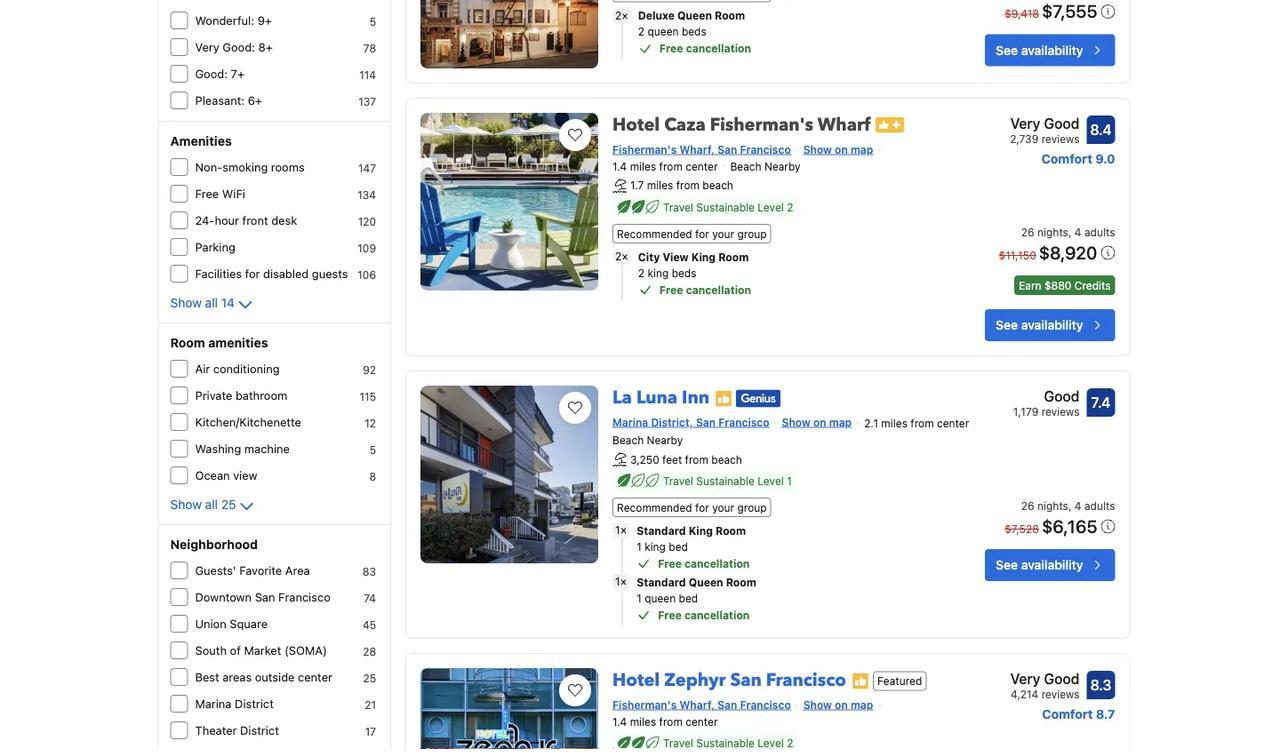 Task type: describe. For each thing, give the bounding box(es) containing it.
see for $7,555
[[996, 43, 1018, 57]]

2.1
[[864, 417, 878, 430]]

147
[[358, 162, 376, 174]]

115
[[360, 390, 376, 403]]

from down zephyr
[[659, 716, 683, 729]]

travel for luna
[[663, 475, 693, 487]]

show all 14 button
[[170, 294, 256, 316]]

standard king room link
[[637, 523, 924, 539]]

2 down beach nearby on the top right
[[787, 201, 793, 213]]

hour
[[215, 214, 239, 227]]

4 for la luna inn
[[1075, 500, 1082, 512]]

2 × for $7,555
[[615, 9, 628, 21]]

0 vertical spatial beach
[[730, 160, 762, 173]]

2 fisherman's wharf, san francisco from the top
[[613, 699, 791, 711]]

ocean
[[195, 469, 230, 482]]

134
[[358, 188, 376, 201]]

center down (soma)
[[298, 671, 332, 684]]

show all 25 button
[[170, 496, 257, 517]]

1 horizontal spatial 25
[[363, 672, 376, 685]]

2 left the deluxe
[[615, 9, 622, 21]]

106
[[358, 268, 376, 281]]

la luna inn image
[[421, 386, 598, 564]]

1 down standard king room
[[637, 541, 642, 553]]

room for standard king room
[[716, 525, 746, 537]]

recommended for your group for luna
[[617, 502, 767, 514]]

view
[[663, 251, 689, 263]]

nearby inside 2.1 miles from center beach nearby
[[647, 434, 683, 447]]

0 horizontal spatial this property is part of our preferred partner program. it's committed to providing excellent service and good value. it'll pay us a higher commission if you make a booking. image
[[715, 390, 733, 408]]

show on map for fisherman's
[[803, 143, 873, 156]]

queen for 1
[[645, 592, 676, 605]]

45
[[363, 619, 376, 631]]

1 vertical spatial king
[[689, 525, 713, 537]]

hotel for hotel caza fisherman's wharf
[[613, 113, 660, 137]]

level for fisherman's
[[758, 201, 784, 213]]

union square
[[195, 617, 268, 631]]

2.1 miles from center beach nearby
[[613, 417, 969, 447]]

4 for hotel caza fisherman's wharf
[[1075, 226, 1082, 238]]

0 vertical spatial fisherman's
[[710, 113, 814, 137]]

best
[[195, 671, 219, 684]]

parking
[[195, 240, 235, 254]]

wonderful: 9+
[[195, 14, 272, 27]]

feet
[[662, 453, 682, 466]]

comfort for hotel zephyr san francisco
[[1042, 707, 1093, 722]]

1 down the 1 king bed
[[637, 592, 642, 605]]

14
[[221, 296, 235, 310]]

nights for hotel caza fisherman's wharf
[[1038, 226, 1069, 238]]

good element
[[1013, 386, 1080, 407]]

2 vertical spatial show on map
[[803, 699, 873, 711]]

travel sustainable level 1
[[663, 475, 792, 487]]

featured
[[877, 675, 922, 688]]

amenities
[[170, 134, 232, 148]]

room down the travel sustainable level 2
[[719, 251, 749, 263]]

non-smoking rooms
[[195, 160, 305, 174]]

deluxe queen room link
[[638, 8, 924, 24]]

credits
[[1075, 279, 1111, 292]]

san down hotel caza fisherman's wharf
[[718, 143, 737, 156]]

air
[[195, 362, 210, 376]]

$7,555
[[1042, 0, 1098, 21]]

outside
[[255, 671, 295, 684]]

26 nights , 4 adults for la luna inn
[[1021, 500, 1115, 512]]

0 vertical spatial this property is part of our preferred partner program. it's committed to providing excellent service and good value. it'll pay us a higher commission if you make a booking. image
[[715, 390, 733, 408]]

free left wifi
[[195, 187, 219, 200]]

1 vertical spatial for
[[245, 267, 260, 280]]

1 vertical spatial fisherman's
[[613, 143, 677, 156]]

from inside 2.1 miles from center beach nearby
[[911, 417, 934, 430]]

26 for la luna inn
[[1021, 500, 1035, 512]]

109
[[358, 242, 376, 254]]

air conditioning
[[195, 362, 280, 376]]

1 × for standard king room
[[615, 524, 627, 537]]

washing
[[195, 442, 241, 456]]

2,739
[[1010, 133, 1039, 145]]

from up the travel sustainable level 2
[[676, 180, 700, 192]]

8.4
[[1090, 121, 1112, 138]]

3,250 feet from beach
[[630, 453, 742, 466]]

92
[[363, 364, 376, 376]]

room amenities
[[170, 336, 268, 350]]

smoking
[[222, 160, 268, 174]]

marina district
[[195, 697, 274, 711]]

availability for $7,555
[[1021, 43, 1083, 57]]

1 horizontal spatial nearby
[[765, 160, 801, 173]]

25 inside show all 25 dropdown button
[[221, 497, 236, 512]]

1 left standard queen room
[[615, 576, 620, 588]]

on for fisherman's
[[835, 143, 848, 156]]

show all 25
[[170, 497, 236, 512]]

pleasant:
[[195, 94, 245, 107]]

room up air
[[170, 336, 205, 350]]

wonderful:
[[195, 14, 254, 27]]

0 vertical spatial good:
[[223, 40, 255, 54]]

downtown
[[195, 591, 252, 604]]

district for marina district
[[235, 697, 274, 711]]

2 1.4 from the top
[[613, 716, 627, 729]]

0 vertical spatial king
[[692, 251, 716, 263]]

very good: 8+
[[195, 40, 273, 54]]

union
[[195, 617, 227, 631]]

8.3
[[1090, 677, 1112, 694]]

good inside good 1,179 reviews
[[1044, 388, 1080, 405]]

114
[[359, 68, 376, 81]]

all for 14
[[205, 296, 218, 310]]

, for hotel caza fisherman's wharf
[[1069, 226, 1072, 238]]

$11,150
[[999, 249, 1036, 261]]

deluxe queen room
[[638, 9, 745, 22]]

group for fisherman's
[[737, 228, 767, 240]]

2 queen beds
[[638, 25, 707, 38]]

standard queen room
[[637, 576, 757, 589]]

2 vertical spatial map
[[851, 699, 873, 711]]

free wifi
[[195, 187, 245, 200]]

from up 1.7 miles from beach
[[659, 160, 683, 173]]

137
[[358, 95, 376, 108]]

francisco inside hotel zephyr san francisco link
[[766, 669, 846, 693]]

free down the 1 queen bed
[[658, 609, 682, 622]]

conditioning
[[213, 362, 280, 376]]

availability for $7,528
[[1021, 558, 1083, 573]]

san down hotel zephyr san francisco
[[718, 699, 737, 711]]

marina district, san francisco
[[613, 416, 770, 428]]

very good 4,214 reviews
[[1010, 671, 1080, 701]]

travel sustainable level 2
[[663, 201, 793, 213]]

scored 8.4 element
[[1087, 116, 1115, 144]]

desk
[[271, 214, 297, 227]]

standard queen room link
[[637, 574, 924, 590]]

see availability link for $7,528
[[985, 550, 1115, 582]]

nights for la luna inn
[[1038, 500, 1069, 512]]

17
[[365, 725, 376, 738]]

free cancellation for $7,555
[[660, 42, 751, 55]]

room for deluxe queen room
[[715, 9, 745, 22]]

4,214
[[1011, 688, 1039, 701]]

× left standard queen room
[[620, 576, 627, 588]]

24-
[[195, 214, 215, 227]]

district,
[[651, 416, 693, 428]]

front
[[242, 214, 268, 227]]

private
[[195, 389, 232, 402]]

28
[[363, 645, 376, 658]]

for for la
[[695, 502, 709, 514]]

very for hotel caza fisherman's wharf
[[1010, 115, 1041, 132]]

5 for wonderful: 9+
[[370, 15, 376, 28]]

san down inn
[[696, 416, 716, 428]]

map for hotel caza fisherman's wharf
[[851, 143, 873, 156]]

$8,920
[[1039, 242, 1098, 263]]

1 horizontal spatial this property is part of our preferred partner program. it's committed to providing excellent service and good value. it'll pay us a higher commission if you make a booking. image
[[852, 673, 869, 691]]

very for hotel zephyr san francisco
[[1010, 671, 1041, 688]]

private bathroom
[[195, 389, 287, 402]]

amenities
[[208, 336, 268, 350]]

queen for beds
[[677, 9, 712, 22]]

theater district
[[195, 724, 279, 737]]

guests'
[[195, 564, 236, 577]]

3,250
[[630, 453, 659, 466]]

south
[[195, 644, 227, 657]]

good for hotel caza fisherman's wharf
[[1044, 115, 1080, 132]]

2 down city in the top of the page
[[638, 267, 645, 279]]

for for hotel
[[695, 228, 709, 240]]

bed for 1 king bed
[[669, 541, 688, 553]]

$9,418
[[1005, 8, 1039, 20]]

26 nights , 4 adults for hotel caza fisherman's wharf
[[1021, 226, 1115, 238]]

× for $7,528
[[620, 524, 627, 537]]

2 king beds
[[638, 267, 697, 279]]

2 wharf, from the top
[[680, 699, 715, 711]]

× for $7,555
[[622, 9, 628, 21]]

beds for $7,555
[[682, 25, 707, 38]]

2 see availability link from the top
[[985, 309, 1115, 341]]

1 wharf, from the top
[[680, 143, 715, 156]]

7.4
[[1091, 394, 1111, 411]]

0 vertical spatial very
[[195, 40, 219, 54]]

beach for fisherman's
[[703, 180, 733, 192]]

deluxe
[[638, 9, 675, 22]]

good for hotel zephyr san francisco
[[1044, 671, 1080, 688]]

good 1,179 reviews
[[1013, 388, 1080, 418]]

hotel zephyr san francisco
[[613, 669, 846, 693]]

rooms
[[271, 160, 305, 174]]

21
[[365, 699, 376, 711]]

cancellation for $7,555
[[686, 42, 751, 55]]

cancellation down standard queen room
[[685, 609, 750, 622]]

center down zephyr
[[686, 716, 718, 729]]

sustainable for inn
[[696, 475, 755, 487]]

free cancellation for $11,150
[[660, 284, 751, 296]]

la luna inn link
[[613, 379, 710, 410]]

san down the favorite
[[255, 591, 275, 604]]

1 vertical spatial good:
[[195, 67, 228, 80]]

see for $7,528
[[996, 558, 1018, 573]]



Task type: vqa. For each thing, say whether or not it's contained in the screenshot.
stays link
no



Task type: locate. For each thing, give the bounding box(es) containing it.
bed for 1 queen bed
[[679, 592, 698, 605]]

marina for marina district
[[195, 697, 232, 711]]

free cancellation down standard queen room
[[658, 609, 750, 622]]

machine
[[244, 442, 290, 456]]

earn $880 credits
[[1019, 279, 1111, 292]]

see availability for $7,528
[[996, 558, 1083, 573]]

cancellation for $11,150
[[686, 284, 751, 296]]

2 , from the top
[[1069, 500, 1072, 512]]

fisherman's wharf, san francisco
[[613, 143, 791, 156], [613, 699, 791, 711]]

26 nights , 4 adults up $8,920
[[1021, 226, 1115, 238]]

theater
[[195, 724, 237, 737]]

0 vertical spatial good
[[1044, 115, 1080, 132]]

1 vertical spatial recommended
[[617, 502, 692, 514]]

3 see from the top
[[996, 558, 1018, 573]]

sustainable down 1.7 miles from beach
[[696, 201, 755, 213]]

free cancellation
[[660, 42, 751, 55], [660, 284, 751, 296], [658, 558, 750, 570], [658, 609, 750, 622]]

0 vertical spatial hotel
[[613, 113, 660, 137]]

3 good from the top
[[1044, 671, 1080, 688]]

0 vertical spatial on
[[835, 143, 848, 156]]

1 vertical spatial sustainable
[[696, 475, 755, 487]]

standard inside "link"
[[637, 576, 686, 589]]

2 see availability from the top
[[996, 318, 1083, 332]]

5 up 8
[[370, 444, 376, 456]]

0 vertical spatial 4
[[1075, 226, 1082, 238]]

fisherman's up beach nearby on the top right
[[710, 113, 814, 137]]

2 recommended from the top
[[617, 502, 692, 514]]

adults
[[1085, 226, 1115, 238], [1085, 500, 1115, 512]]

hotel caza fisherman's wharf image
[[421, 113, 598, 291]]

travel down feet
[[663, 475, 693, 487]]

wifi
[[222, 187, 245, 200]]

1 vertical spatial availability
[[1021, 318, 1083, 332]]

1 horizontal spatial this property is part of our preferred partner program. it's committed to providing excellent service and good value. it'll pay us a higher commission if you make a booking. image
[[852, 673, 869, 691]]

very inside very good 2,739 reviews
[[1010, 115, 1041, 132]]

room down standard king room link
[[726, 576, 757, 589]]

district down best areas outside center
[[235, 697, 274, 711]]

5
[[370, 15, 376, 28], [370, 444, 376, 456]]

0 vertical spatial 26 nights , 4 adults
[[1021, 226, 1115, 238]]

on for inn
[[813, 416, 826, 428]]

hotel for hotel zephyr san francisco
[[613, 669, 660, 693]]

all
[[205, 296, 218, 310], [205, 497, 218, 512]]

your for inn
[[712, 502, 734, 514]]

standard up the 1 king bed
[[637, 525, 686, 537]]

0 vertical spatial marina
[[613, 416, 648, 428]]

1 very good element from the top
[[1010, 113, 1080, 134]]

0 vertical spatial 26
[[1021, 226, 1035, 238]]

queen
[[677, 9, 712, 22], [689, 576, 723, 589]]

map for la luna inn
[[829, 416, 852, 428]]

1.7
[[630, 180, 644, 192]]

2 vertical spatial see
[[996, 558, 1018, 573]]

0 vertical spatial recommended
[[617, 228, 692, 240]]

cancellation for $7,528
[[685, 558, 750, 570]]

1.7 miles from beach
[[630, 180, 733, 192]]

hotel caza fisherman's wharf
[[613, 113, 871, 137]]

see availability link down $7,555
[[985, 34, 1115, 66]]

2 hotel from the top
[[613, 669, 660, 693]]

king for luna
[[645, 541, 666, 553]]

beach inside 2.1 miles from center beach nearby
[[613, 434, 644, 447]]

1 queen bed
[[637, 592, 698, 605]]

0 vertical spatial 2 ×
[[615, 9, 628, 21]]

see down $9,418
[[996, 43, 1018, 57]]

see availability for $7,555
[[996, 43, 1083, 57]]

0 vertical spatial 1 ×
[[615, 524, 627, 537]]

1
[[787, 475, 792, 487], [615, 524, 620, 537], [637, 541, 642, 553], [615, 576, 620, 588], [637, 592, 642, 605]]

comfort 9.0
[[1042, 152, 1115, 166]]

hotel inside hotel caza fisherman's wharf link
[[613, 113, 660, 137]]

1 vertical spatial good
[[1044, 388, 1080, 405]]

very inside very good 4,214 reviews
[[1010, 671, 1041, 688]]

0 vertical spatial reviews
[[1042, 133, 1080, 145]]

standard for queen
[[637, 576, 686, 589]]

travel for caza
[[663, 201, 693, 213]]

level up standard king room link
[[758, 475, 784, 487]]

recommended for your group
[[617, 228, 767, 240], [617, 502, 767, 514]]

show
[[803, 143, 832, 156], [170, 296, 202, 310], [782, 416, 811, 428], [170, 497, 202, 512], [803, 699, 832, 711]]

beds
[[682, 25, 707, 38], [672, 267, 697, 279]]

1 vertical spatial beach
[[711, 453, 742, 466]]

1 vertical spatial your
[[712, 502, 734, 514]]

1 vertical spatial 25
[[363, 672, 376, 685]]

comfort down very good 4,214 reviews
[[1042, 707, 1093, 722]]

1 1.4 from the top
[[613, 160, 627, 173]]

0 vertical spatial 25
[[221, 497, 236, 512]]

comfort down very good 2,739 reviews
[[1042, 152, 1092, 166]]

3 see availability from the top
[[996, 558, 1083, 573]]

1 1.4 miles from center from the top
[[613, 160, 718, 173]]

0 vertical spatial travel
[[663, 201, 693, 213]]

best areas outside center
[[195, 671, 332, 684]]

1 vertical spatial level
[[758, 475, 784, 487]]

very good element for francisco
[[1010, 669, 1080, 690]]

hotel left caza
[[613, 113, 660, 137]]

0 vertical spatial nearby
[[765, 160, 801, 173]]

4 up the $6,165 on the right of page
[[1075, 500, 1082, 512]]

2 adults from the top
[[1085, 500, 1115, 512]]

room for standard queen room
[[726, 576, 757, 589]]

inn
[[682, 386, 710, 410]]

1 availability from the top
[[1021, 43, 1083, 57]]

1 vertical spatial queen
[[689, 576, 723, 589]]

2 travel from the top
[[663, 475, 693, 487]]

very good element up comfort 8.7
[[1010, 669, 1080, 690]]

1 travel from the top
[[663, 201, 693, 213]]

this property is part of our preferred partner program. it's committed to providing excellent service and good value. it'll pay us a higher commission if you make a booking. image
[[715, 390, 733, 408], [852, 673, 869, 691]]

downtown san francisco
[[195, 591, 331, 604]]

3 reviews from the top
[[1042, 688, 1080, 701]]

this property is part of our preferred partner program. it's committed to providing excellent service and good value. it'll pay us a higher commission if you make a booking. image right inn
[[715, 390, 733, 408]]

queen down the deluxe
[[648, 25, 679, 38]]

for up standard king room
[[695, 502, 709, 514]]

all for 25
[[205, 497, 218, 512]]

good inside very good 4,214 reviews
[[1044, 671, 1080, 688]]

group down the travel sustainable level 1
[[737, 502, 767, 514]]

2 5 from the top
[[370, 444, 376, 456]]

1 × left standard queen room
[[615, 576, 627, 588]]

level down beach nearby on the top right
[[758, 201, 784, 213]]

1 vertical spatial 4
[[1075, 500, 1082, 512]]

2 26 from the top
[[1021, 500, 1035, 512]]

0 vertical spatial your
[[712, 228, 734, 240]]

2 ×
[[615, 9, 628, 21], [615, 250, 628, 263]]

26 up $11,150
[[1021, 226, 1035, 238]]

1 vertical spatial beds
[[672, 267, 697, 279]]

2 × left the deluxe
[[615, 9, 628, 21]]

luna
[[636, 386, 678, 410]]

center inside 2.1 miles from center beach nearby
[[937, 417, 969, 430]]

1 good from the top
[[1044, 115, 1080, 132]]

1 fisherman's wharf, san francisco from the top
[[613, 143, 791, 156]]

1 vertical spatial district
[[240, 724, 279, 737]]

reviews inside very good 2,739 reviews
[[1042, 133, 1080, 145]]

area
[[285, 564, 310, 577]]

2 1.4 miles from center from the top
[[613, 716, 718, 729]]

nights
[[1038, 226, 1069, 238], [1038, 500, 1069, 512]]

0 horizontal spatial 25
[[221, 497, 236, 512]]

1 vertical spatial beach
[[613, 434, 644, 447]]

show on map for inn
[[782, 416, 852, 428]]

district
[[235, 697, 274, 711], [240, 724, 279, 737]]

reviews for hotel caza fisherman's wharf
[[1042, 133, 1080, 145]]

2 left city in the top of the page
[[615, 250, 622, 263]]

show all 14
[[170, 296, 235, 310]]

1 vertical spatial group
[[737, 502, 767, 514]]

× for $11,150
[[622, 250, 628, 263]]

disabled
[[263, 267, 309, 280]]

1 vertical spatial 1.4 miles from center
[[613, 716, 718, 729]]

hotel zephyr san francisco link
[[613, 662, 846, 693]]

favorite
[[239, 564, 282, 577]]

6+
[[248, 94, 262, 107]]

0 horizontal spatial marina
[[195, 697, 232, 711]]

guests' favorite area
[[195, 564, 310, 577]]

2 × left city in the top of the page
[[615, 250, 628, 263]]

beach for inn
[[711, 453, 742, 466]]

2 good from the top
[[1044, 388, 1080, 405]]

9.0
[[1096, 152, 1115, 166]]

reviews for hotel zephyr san francisco
[[1042, 688, 1080, 701]]

1 × for standard queen room
[[615, 576, 627, 588]]

hotel caza fisherman's wharf link
[[613, 106, 871, 137]]

adults for hotel caza fisherman's wharf
[[1085, 226, 1115, 238]]

reviews right "1,179"
[[1042, 405, 1080, 418]]

2 level from the top
[[758, 475, 784, 487]]

, for la luna inn
[[1069, 500, 1072, 512]]

1 see from the top
[[996, 43, 1018, 57]]

queen inside standard queen room "link"
[[689, 576, 723, 589]]

2 vertical spatial fisherman's
[[613, 699, 677, 711]]

very up 2,739
[[1010, 115, 1041, 132]]

district for theater district
[[240, 724, 279, 737]]

0 vertical spatial very good element
[[1010, 113, 1080, 134]]

fisherman's up 1.7
[[613, 143, 677, 156]]

queen for bed
[[689, 576, 723, 589]]

free down 2 king beds
[[660, 284, 683, 296]]

cancellation up standard queen room
[[685, 558, 750, 570]]

2 1 × from the top
[[615, 576, 627, 588]]

see availability link for $7,555
[[985, 34, 1115, 66]]

2 availability from the top
[[1021, 318, 1083, 332]]

1 vertical spatial wharf,
[[680, 699, 715, 711]]

caza
[[664, 113, 706, 137]]

all down ocean at the bottom of the page
[[205, 497, 218, 512]]

bathroom
[[236, 389, 287, 402]]

1 horizontal spatial marina
[[613, 416, 648, 428]]

queen up the 1 queen bed
[[689, 576, 723, 589]]

this property is part of our preferred partner program. it's committed to providing excellent service and good value. it'll pay us a higher commission if you make a booking. image right inn
[[715, 390, 733, 408]]

view
[[233, 469, 258, 482]]

king
[[648, 267, 669, 279], [645, 541, 666, 553]]

facilities
[[195, 267, 242, 280]]

1 vertical spatial this property is part of our preferred partner program. it's committed to providing excellent service and good value. it'll pay us a higher commission if you make a booking. image
[[852, 673, 869, 691]]

marina up theater
[[195, 697, 232, 711]]

availability down the $6,165 on the right of page
[[1021, 558, 1083, 573]]

your for fisherman's
[[712, 228, 734, 240]]

0 vertical spatial nights
[[1038, 226, 1069, 238]]

1 sustainable from the top
[[696, 201, 755, 213]]

nearby down district,
[[647, 434, 683, 447]]

1 vertical spatial see availability
[[996, 318, 1083, 332]]

san right zephyr
[[730, 669, 762, 693]]

very good element for wharf
[[1010, 113, 1080, 134]]

reviews inside good 1,179 reviews
[[1042, 405, 1080, 418]]

hotel inside hotel zephyr san francisco link
[[613, 669, 660, 693]]

1 hotel from the top
[[613, 113, 660, 137]]

very up 4,214
[[1010, 671, 1041, 688]]

see availability down earn
[[996, 318, 1083, 332]]

1 recommended from the top
[[617, 228, 692, 240]]

scored 7.4 element
[[1087, 388, 1115, 417]]

good: 7+
[[195, 67, 245, 80]]

0 vertical spatial group
[[737, 228, 767, 240]]

from right feet
[[685, 453, 708, 466]]

2 vertical spatial for
[[695, 502, 709, 514]]

2 see from the top
[[996, 318, 1018, 332]]

your down the travel sustainable level 2
[[712, 228, 734, 240]]

1 vertical spatial see availability link
[[985, 309, 1115, 341]]

2 reviews from the top
[[1042, 405, 1080, 418]]

beds down view
[[672, 267, 697, 279]]

1 vertical spatial queen
[[645, 592, 676, 605]]

0 vertical spatial king
[[648, 267, 669, 279]]

marina for marina district, san francisco
[[613, 416, 648, 428]]

1 all from the top
[[205, 296, 218, 310]]

1 vertical spatial travel
[[663, 475, 693, 487]]

beds for $11,150
[[672, 267, 697, 279]]

recommended up city in the top of the page
[[617, 228, 692, 240]]

2 very good element from the top
[[1010, 669, 1080, 690]]

2 2 × from the top
[[615, 250, 628, 263]]

kitchen/kitchenette
[[195, 416, 301, 429]]

0 horizontal spatial nearby
[[647, 434, 683, 447]]

1 vertical spatial 26 nights , 4 adults
[[1021, 500, 1115, 512]]

san
[[718, 143, 737, 156], [696, 416, 716, 428], [255, 591, 275, 604], [730, 669, 762, 693], [718, 699, 737, 711]]

recommended for caza
[[617, 228, 692, 240]]

26 for hotel caza fisherman's wharf
[[1021, 226, 1035, 238]]

0 vertical spatial bed
[[669, 541, 688, 553]]

king down city in the top of the page
[[648, 267, 669, 279]]

0 vertical spatial recommended for your group
[[617, 228, 767, 240]]

free for $7,555
[[660, 42, 683, 55]]

2 recommended for your group from the top
[[617, 502, 767, 514]]

hotel
[[613, 113, 660, 137], [613, 669, 660, 693]]

see
[[996, 43, 1018, 57], [996, 318, 1018, 332], [996, 558, 1018, 573]]

free for $11,150
[[660, 284, 683, 296]]

reviews up comfort 8.7
[[1042, 688, 1080, 701]]

2 your from the top
[[712, 502, 734, 514]]

1.4
[[613, 160, 627, 173], [613, 716, 627, 729]]

0 vertical spatial comfort
[[1042, 152, 1092, 166]]

120
[[358, 215, 376, 228]]

see availability link down '$880' at the right top of page
[[985, 309, 1115, 341]]

see down $7,528
[[996, 558, 1018, 573]]

0 vertical spatial 1.4 miles from center
[[613, 160, 718, 173]]

sustainable down 3,250 feet from beach at bottom
[[696, 475, 755, 487]]

1 vertical spatial this property is part of our preferred partner program. it's committed to providing excellent service and good value. it'll pay us a higher commission if you make a booking. image
[[852, 673, 869, 691]]

ocean view
[[195, 469, 258, 482]]

0 vertical spatial for
[[695, 228, 709, 240]]

0 vertical spatial beach
[[703, 180, 733, 192]]

cancellation down 'deluxe queen room'
[[686, 42, 751, 55]]

beach up the travel sustainable level 1
[[711, 453, 742, 466]]

26 nights , 4 adults up the $6,165 on the right of page
[[1021, 500, 1115, 512]]

miles inside 2.1 miles from center beach nearby
[[881, 417, 908, 430]]

show on map
[[803, 143, 873, 156], [782, 416, 852, 428], [803, 699, 873, 711]]

1 2 × from the top
[[615, 9, 628, 21]]

availability down $7,555
[[1021, 43, 1083, 57]]

all left 14
[[205, 296, 218, 310]]

2 all from the top
[[205, 497, 218, 512]]

1 group from the top
[[737, 228, 767, 240]]

room down the travel sustainable level 1
[[716, 525, 746, 537]]

3 see availability link from the top
[[985, 550, 1115, 582]]

2 4 from the top
[[1075, 500, 1082, 512]]

beach down hotel caza fisherman's wharf
[[730, 160, 762, 173]]

beach nearby
[[730, 160, 801, 173]]

0 vertical spatial 5
[[370, 15, 376, 28]]

nights up $8,920
[[1038, 226, 1069, 238]]

marina
[[613, 416, 648, 428], [195, 697, 232, 711]]

good left 7.4
[[1044, 388, 1080, 405]]

recommended for luna
[[617, 502, 692, 514]]

free cancellation down city view king room in the top of the page
[[660, 284, 751, 296]]

san inside hotel zephyr san francisco link
[[730, 669, 762, 693]]

comfort for hotel caza fisherman's wharf
[[1042, 152, 1092, 166]]

1 vertical spatial on
[[813, 416, 826, 428]]

free for $7,528
[[658, 558, 682, 570]]

0 vertical spatial adults
[[1085, 226, 1115, 238]]

queen up 2 queen beds
[[677, 9, 712, 22]]

2 vertical spatial reviews
[[1042, 688, 1080, 701]]

5 for washing machine
[[370, 444, 376, 456]]

1 vertical spatial comfort
[[1042, 707, 1093, 722]]

standard for king
[[637, 525, 686, 537]]

1 5 from the top
[[370, 15, 376, 28]]

1,179
[[1013, 405, 1039, 418]]

reviews up the comfort 9.0 at the right of the page
[[1042, 133, 1080, 145]]

1 vertical spatial 26
[[1021, 500, 1035, 512]]

comfort
[[1042, 152, 1092, 166], [1042, 707, 1093, 722]]

see availability link down the $6,165 on the right of page
[[985, 550, 1115, 582]]

1 reviews from the top
[[1042, 133, 1080, 145]]

group for inn
[[737, 502, 767, 514]]

queen down standard queen room
[[645, 592, 676, 605]]

0 vertical spatial 1.4
[[613, 160, 627, 173]]

×
[[622, 9, 628, 21], [622, 250, 628, 263], [620, 524, 627, 537], [620, 576, 627, 588]]

wharf
[[818, 113, 871, 137]]

level for inn
[[758, 475, 784, 487]]

(soma)
[[284, 644, 327, 657]]

for up city view king room in the top of the page
[[695, 228, 709, 240]]

non-
[[195, 160, 222, 174]]

, up the $6,165 on the right of page
[[1069, 500, 1072, 512]]

center up 1.7 miles from beach
[[686, 160, 718, 173]]

26 up $7,528
[[1021, 500, 1035, 512]]

1 26 from the top
[[1021, 226, 1035, 238]]

scored 8.3 element
[[1087, 671, 1115, 700]]

facilities for disabled guests
[[195, 267, 348, 280]]

2 vertical spatial see availability
[[996, 558, 1083, 573]]

of
[[230, 644, 241, 657]]

1 see availability from the top
[[996, 43, 1083, 57]]

this property is part of our preferred plus program. it's committed to providing outstanding service and excellent value. it'll pay us a higher commission if you make a booking. image
[[876, 117, 904, 133], [876, 117, 904, 133]]

2 group from the top
[[737, 502, 767, 514]]

0 vertical spatial standard
[[637, 525, 686, 537]]

$7,528
[[1005, 523, 1039, 535]]

2 sustainable from the top
[[696, 475, 755, 487]]

your
[[712, 228, 734, 240], [712, 502, 734, 514]]

la
[[613, 386, 632, 410]]

1.4 miles from center
[[613, 160, 718, 173], [613, 716, 718, 729]]

pleasant: 6+
[[195, 94, 262, 107]]

,
[[1069, 226, 1072, 238], [1069, 500, 1072, 512]]

1 , from the top
[[1069, 226, 1072, 238]]

your down the travel sustainable level 1
[[712, 502, 734, 514]]

1 4 from the top
[[1075, 226, 1082, 238]]

0 vertical spatial show on map
[[803, 143, 873, 156]]

25 down ocean view
[[221, 497, 236, 512]]

beach up the travel sustainable level 2
[[703, 180, 733, 192]]

1 vertical spatial ,
[[1069, 500, 1072, 512]]

1 1 × from the top
[[615, 524, 627, 537]]

0 vertical spatial map
[[851, 143, 873, 156]]

1 level from the top
[[758, 201, 784, 213]]

1 vertical spatial recommended for your group
[[617, 502, 767, 514]]

neighborhood
[[170, 537, 258, 552]]

8.7
[[1096, 707, 1115, 722]]

1 vertical spatial standard
[[637, 576, 686, 589]]

1 vertical spatial very good element
[[1010, 669, 1080, 690]]

areas
[[222, 671, 252, 684]]

1 down 2.1 miles from center beach nearby
[[787, 475, 792, 487]]

0 vertical spatial beds
[[682, 25, 707, 38]]

1 recommended for your group from the top
[[617, 228, 767, 240]]

city view king room link
[[638, 249, 924, 265]]

adults up $8,920
[[1085, 226, 1115, 238]]

1 nights from the top
[[1038, 226, 1069, 238]]

1 26 nights , 4 adults from the top
[[1021, 226, 1115, 238]]

0 vertical spatial wharf,
[[680, 143, 715, 156]]

0 vertical spatial see
[[996, 43, 1018, 57]]

1 see availability link from the top
[[985, 34, 1115, 66]]

1 standard from the top
[[637, 525, 686, 537]]

0 vertical spatial fisherman's wharf, san francisco
[[613, 143, 791, 156]]

0 vertical spatial level
[[758, 201, 784, 213]]

1.4 miles from center down zephyr
[[613, 716, 718, 729]]

8+
[[258, 40, 273, 54]]

recommended for your group for caza
[[617, 228, 767, 240]]

1 vertical spatial nights
[[1038, 500, 1069, 512]]

× left standard king room
[[620, 524, 627, 537]]

2 vertical spatial see availability link
[[985, 550, 1115, 582]]

nearby down hotel caza fisherman's wharf
[[765, 160, 801, 173]]

0 vertical spatial queen
[[677, 9, 712, 22]]

2 26 nights , 4 adults from the top
[[1021, 500, 1115, 512]]

1.4 miles from center up 1.7 miles from beach
[[613, 160, 718, 173]]

genius discounts available at this property. image
[[736, 390, 781, 408], [736, 390, 781, 408]]

this property is part of our preferred partner program. it's committed to providing excellent service and good value. it'll pay us a higher commission if you make a booking. image
[[715, 390, 733, 408], [852, 673, 869, 691]]

king right view
[[692, 251, 716, 263]]

1 horizontal spatial beach
[[730, 160, 762, 173]]

queen inside deluxe queen room link
[[677, 9, 712, 22]]

0 vertical spatial this property is part of our preferred partner program. it's committed to providing excellent service and good value. it'll pay us a higher commission if you make a booking. image
[[715, 390, 733, 408]]

recommended up the 1 king bed
[[617, 502, 692, 514]]

$6,165
[[1042, 516, 1098, 537]]

sustainable for fisherman's
[[696, 201, 755, 213]]

wharf, down caza
[[680, 143, 715, 156]]

very up good: 7+
[[195, 40, 219, 54]]

2 nights from the top
[[1038, 500, 1069, 512]]

0 vertical spatial sustainable
[[696, 201, 755, 213]]

3 availability from the top
[[1021, 558, 1083, 573]]

0 vertical spatial availability
[[1021, 43, 1083, 57]]

square
[[230, 617, 268, 631]]

2 × for $11,150
[[615, 250, 628, 263]]

district down marina district
[[240, 724, 279, 737]]

good: left 7+
[[195, 67, 228, 80]]

1 vertical spatial 5
[[370, 444, 376, 456]]

1 ×
[[615, 524, 627, 537], [615, 576, 627, 588]]

free cancellation for $7,528
[[658, 558, 750, 570]]

1 vertical spatial hotel
[[613, 669, 660, 693]]

on
[[835, 143, 848, 156], [813, 416, 826, 428], [835, 699, 848, 711]]

this property is part of our preferred partner program. it's committed to providing excellent service and good value. it'll pay us a higher commission if you make a booking. image left featured
[[852, 673, 869, 691]]

reviews inside very good 4,214 reviews
[[1042, 688, 1080, 701]]

1 vertical spatial 2 ×
[[615, 250, 628, 263]]

very good element
[[1010, 113, 1080, 134], [1010, 669, 1080, 690]]

cancellation
[[686, 42, 751, 55], [686, 284, 751, 296], [685, 558, 750, 570], [685, 609, 750, 622]]

1 adults from the top
[[1085, 226, 1115, 238]]

bed down standard king room
[[669, 541, 688, 553]]

good inside very good 2,739 reviews
[[1044, 115, 1080, 132]]

2 vertical spatial on
[[835, 699, 848, 711]]

1 vertical spatial very
[[1010, 115, 1041, 132]]

2 down the deluxe
[[638, 25, 645, 38]]

room inside "link"
[[726, 576, 757, 589]]

2 standard from the top
[[637, 576, 686, 589]]

1 left standard king room
[[615, 524, 620, 537]]

king for caza
[[648, 267, 669, 279]]

1 your from the top
[[712, 228, 734, 240]]

adults for la luna inn
[[1085, 500, 1115, 512]]

1 vertical spatial fisherman's wharf, san francisco
[[613, 699, 791, 711]]

queen for 2
[[648, 25, 679, 38]]



